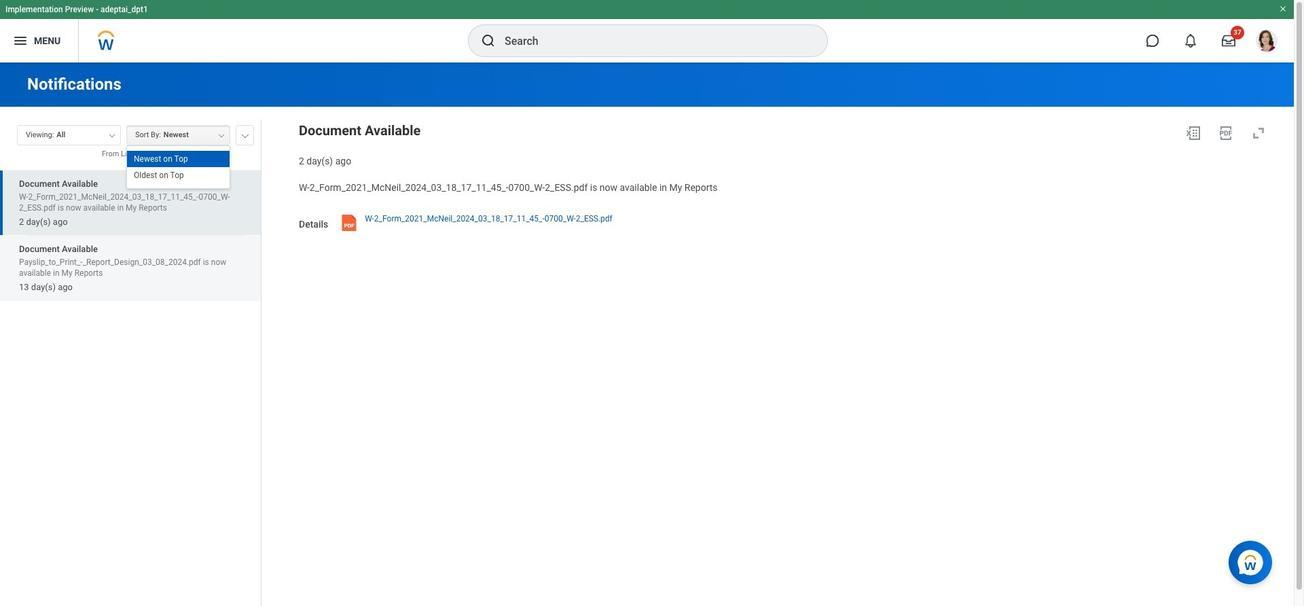 Task type: describe. For each thing, give the bounding box(es) containing it.
fullscreen image
[[1251, 125, 1268, 141]]

search image
[[481, 33, 497, 49]]

inbox items list box
[[0, 170, 261, 606]]

more image
[[241, 131, 249, 138]]

close environment banner image
[[1280, 5, 1288, 13]]

sort by list box
[[127, 151, 230, 184]]

notifications large image
[[1185, 34, 1198, 48]]



Task type: vqa. For each thing, say whether or not it's contained in the screenshot.
"PROFILE LOGAN MCNEIL" image
yes



Task type: locate. For each thing, give the bounding box(es) containing it.
view printable version (pdf) image
[[1219, 125, 1235, 141]]

profile logan mcneil image
[[1257, 30, 1278, 54]]

main content
[[0, 63, 1295, 606]]

justify image
[[12, 33, 29, 49]]

region
[[299, 120, 1273, 168]]

export to excel image
[[1186, 125, 1202, 141]]

tab panel
[[0, 119, 261, 606]]

inbox large image
[[1223, 34, 1236, 48]]

banner
[[0, 0, 1295, 63]]

Search Workday  search field
[[505, 26, 800, 56]]



